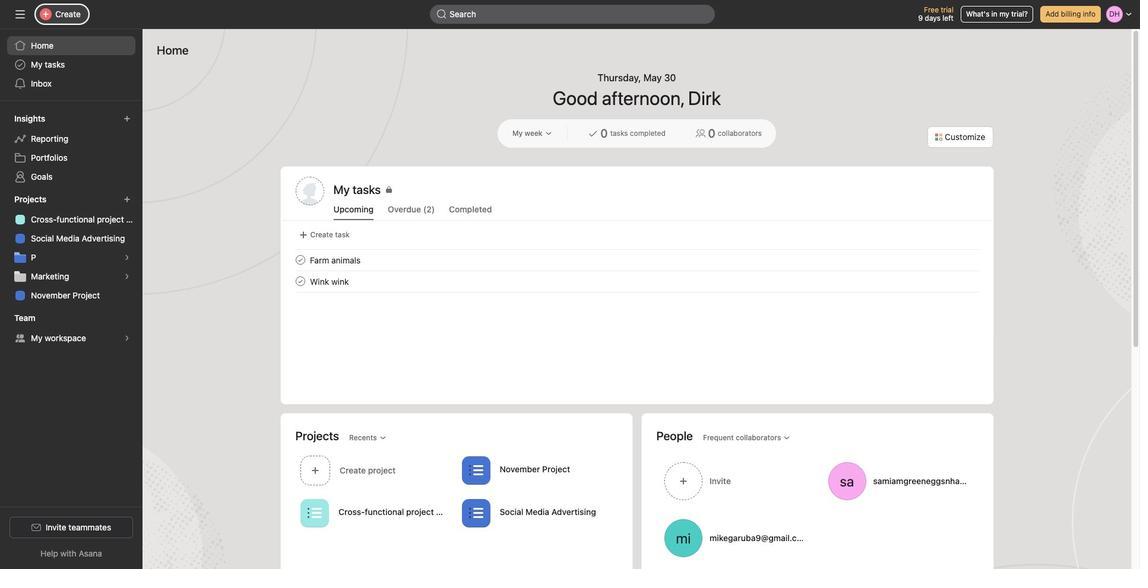 Task type: vqa. For each thing, say whether or not it's contained in the screenshot.
bottommost Browser
no



Task type: locate. For each thing, give the bounding box(es) containing it.
list box
[[430, 5, 715, 24]]

new insights image
[[124, 115, 131, 122]]

0 vertical spatial list item
[[281, 271, 993, 292]]

0 vertical spatial mark complete checkbox
[[293, 253, 307, 267]]

global element
[[0, 29, 143, 100]]

mark complete checkbox down mark complete image
[[293, 274, 307, 289]]

1 vertical spatial mark complete checkbox
[[293, 274, 307, 289]]

list image
[[469, 463, 483, 478], [307, 506, 322, 520], [469, 506, 483, 520]]

mark complete checkbox up mark complete icon
[[293, 253, 307, 267]]

prominent image
[[437, 10, 447, 19]]

list item
[[281, 271, 993, 292], [295, 453, 457, 489]]

new project or portfolio image
[[124, 196, 131, 203]]

insights element
[[0, 108, 143, 189]]

1 vertical spatial list item
[[295, 453, 457, 489]]

Mark complete checkbox
[[293, 253, 307, 267], [293, 274, 307, 289]]



Task type: describe. For each thing, give the bounding box(es) containing it.
1 mark complete checkbox from the top
[[293, 253, 307, 267]]

2 mark complete checkbox from the top
[[293, 274, 307, 289]]

add profile photo image
[[295, 177, 324, 205]]

mark complete image
[[293, 274, 307, 289]]

hide sidebar image
[[15, 10, 25, 19]]

projects element
[[0, 189, 143, 308]]

teams element
[[0, 308, 143, 350]]

mark complete image
[[293, 253, 307, 267]]



